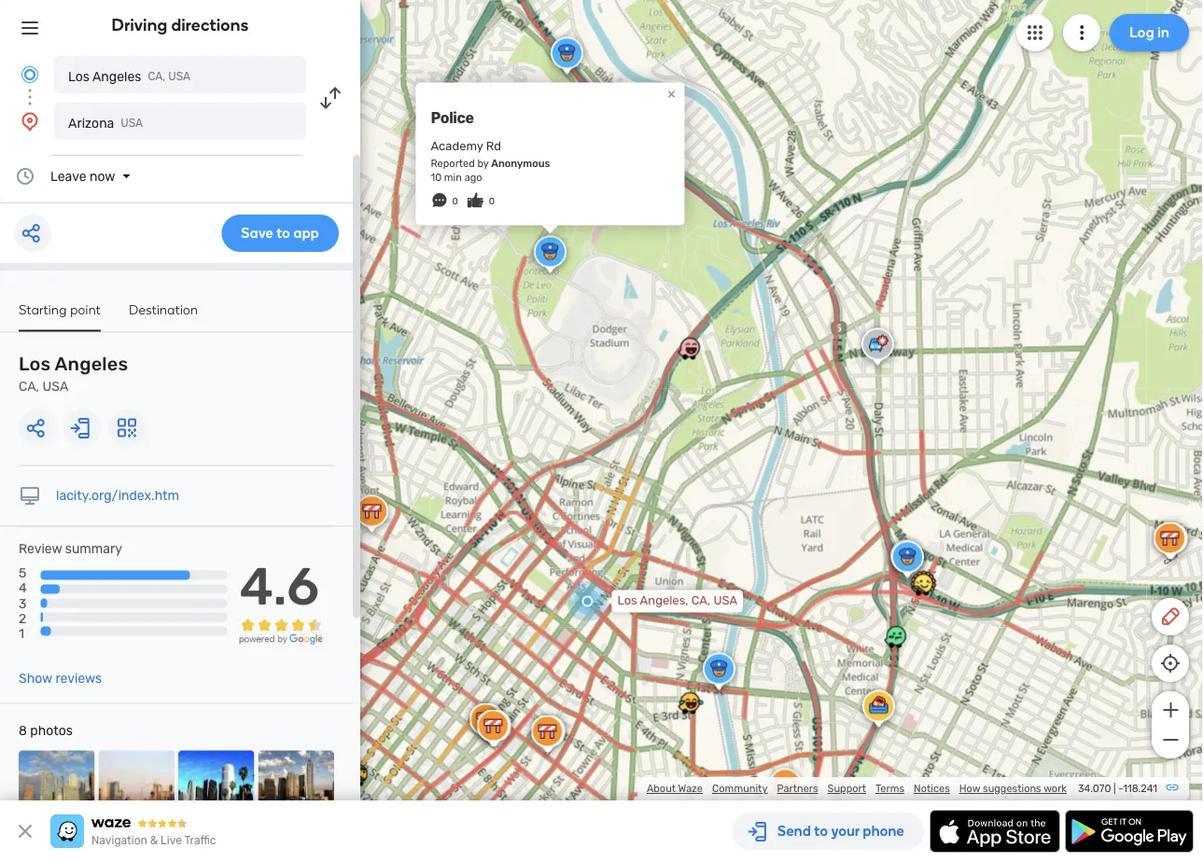 Task type: locate. For each thing, give the bounding box(es) containing it.
1
[[19, 626, 24, 641]]

los up arizona
[[68, 69, 90, 84]]

driving
[[112, 15, 168, 35]]

show reviews
[[19, 671, 102, 687]]

leave now
[[50, 169, 115, 184]]

0 vertical spatial ca,
[[148, 70, 166, 83]]

los angeles ca, usa down starting point button
[[19, 353, 128, 394]]

los angeles ca, usa
[[68, 69, 191, 84], [19, 353, 128, 394]]

leave
[[50, 169, 86, 184]]

usa right arizona
[[121, 117, 143, 130]]

0 down min
[[452, 196, 458, 207]]

computer image
[[19, 485, 41, 507]]

how suggestions work link
[[959, 783, 1067, 795]]

|
[[1114, 783, 1116, 795]]

1 horizontal spatial los
[[68, 69, 90, 84]]

10
[[431, 171, 442, 184]]

1 vertical spatial angeles
[[55, 353, 128, 375]]

reported
[[431, 157, 475, 170]]

×
[[667, 85, 676, 103]]

los down starting point button
[[19, 353, 51, 375]]

1 horizontal spatial 0
[[489, 196, 495, 207]]

starting
[[19, 302, 67, 317]]

2 horizontal spatial ca,
[[691, 594, 711, 609]]

ca, right "angeles,"
[[691, 594, 711, 609]]

1 vertical spatial los
[[19, 353, 51, 375]]

angeles
[[92, 69, 141, 84], [55, 353, 128, 375]]

zoom out image
[[1159, 729, 1182, 752]]

lacity.org/index.htm link
[[56, 488, 179, 504]]

usa right "angeles,"
[[714, 594, 738, 609]]

ca,
[[148, 70, 166, 83], [19, 379, 39, 394], [691, 594, 711, 609]]

0 horizontal spatial los
[[19, 353, 51, 375]]

0
[[452, 196, 458, 207], [489, 196, 495, 207]]

0 vertical spatial los angeles ca, usa
[[68, 69, 191, 84]]

1 vertical spatial los angeles ca, usa
[[19, 353, 128, 394]]

waze
[[678, 783, 703, 795]]

about
[[647, 783, 676, 795]]

community
[[712, 783, 768, 795]]

ca, down driving
[[148, 70, 166, 83]]

0 down academy rd reported by anonymous 10 min ago
[[489, 196, 495, 207]]

angeles down point
[[55, 353, 128, 375]]

academy
[[431, 139, 483, 154]]

ca, down starting point button
[[19, 379, 39, 394]]

destination
[[129, 302, 198, 317]]

4.6
[[240, 556, 319, 618]]

location image
[[19, 110, 41, 133]]

8
[[19, 724, 27, 739]]

navigation
[[91, 835, 147, 848]]

los left "angeles,"
[[618, 594, 637, 609]]

2 horizontal spatial los
[[618, 594, 637, 609]]

notices
[[914, 783, 950, 795]]

pencil image
[[1160, 606, 1182, 628]]

destination button
[[129, 302, 198, 330]]

118.241
[[1123, 783, 1158, 795]]

image 4 of los angeles, los angeles image
[[258, 751, 334, 827]]

1 0 from the left
[[452, 196, 458, 207]]

0 horizontal spatial ca,
[[19, 379, 39, 394]]

current location image
[[19, 63, 41, 86]]

driving directions
[[112, 15, 249, 35]]

1 horizontal spatial ca,
[[148, 70, 166, 83]]

review summary
[[19, 541, 122, 557]]

los angeles ca, usa down driving
[[68, 69, 191, 84]]

3
[[19, 596, 27, 611]]

police
[[431, 109, 474, 127]]

lacity.org/index.htm
[[56, 488, 179, 504]]

reviews
[[55, 671, 102, 687]]

34.070
[[1078, 783, 1111, 795]]

photos
[[30, 724, 73, 739]]

usa down driving directions
[[168, 70, 191, 83]]

los
[[68, 69, 90, 84], [19, 353, 51, 375], [618, 594, 637, 609]]

terms link
[[876, 783, 905, 795]]

2 vertical spatial los
[[618, 594, 637, 609]]

angeles up arizona usa
[[92, 69, 141, 84]]

2 vertical spatial ca,
[[691, 594, 711, 609]]

0 horizontal spatial 0
[[452, 196, 458, 207]]

terms
[[876, 783, 905, 795]]

usa
[[168, 70, 191, 83], [121, 117, 143, 130], [42, 379, 68, 394], [714, 594, 738, 609]]

support
[[828, 783, 866, 795]]

by
[[478, 157, 489, 170]]



Task type: describe. For each thing, give the bounding box(es) containing it.
&
[[150, 835, 158, 848]]

los angeles, ca, usa
[[618, 594, 738, 609]]

4
[[19, 581, 27, 596]]

los inside los angeles ca, usa
[[19, 353, 51, 375]]

min
[[444, 171, 462, 184]]

-
[[1119, 783, 1123, 795]]

1 vertical spatial ca,
[[19, 379, 39, 394]]

suggestions
[[983, 783, 1042, 795]]

2
[[19, 611, 26, 626]]

arizona usa
[[68, 115, 143, 131]]

0 vertical spatial angeles
[[92, 69, 141, 84]]

2 0 from the left
[[489, 196, 495, 207]]

clock image
[[14, 165, 36, 188]]

support link
[[828, 783, 866, 795]]

ago
[[465, 171, 482, 184]]

about waze community partners support terms notices how suggestions work
[[647, 783, 1067, 795]]

rd
[[486, 139, 501, 154]]

about waze link
[[647, 783, 703, 795]]

now
[[90, 169, 115, 184]]

directions
[[171, 15, 249, 35]]

8 photos
[[19, 724, 73, 739]]

x image
[[14, 821, 36, 843]]

image 3 of los angeles, los angeles image
[[178, 751, 254, 827]]

zoom in image
[[1159, 699, 1182, 722]]

traffic
[[184, 835, 216, 848]]

usa down starting point button
[[42, 379, 68, 394]]

navigation & live traffic
[[91, 835, 216, 848]]

usa inside arizona usa
[[121, 117, 143, 130]]

34.070 | -118.241
[[1078, 783, 1158, 795]]

partners link
[[777, 783, 818, 795]]

link image
[[1165, 780, 1180, 795]]

academy rd reported by anonymous 10 min ago
[[431, 139, 550, 184]]

summary
[[65, 541, 122, 557]]

notices link
[[914, 783, 950, 795]]

starting point button
[[19, 302, 101, 332]]

5 4 3 2 1
[[19, 566, 27, 641]]

how
[[959, 783, 981, 795]]

× link
[[663, 85, 680, 103]]

anonymous
[[491, 157, 550, 170]]

point
[[70, 302, 101, 317]]

review
[[19, 541, 62, 557]]

image 1 of los angeles, los angeles image
[[19, 751, 95, 827]]

angeles,
[[640, 594, 689, 609]]

community link
[[712, 783, 768, 795]]

work
[[1044, 783, 1067, 795]]

5
[[19, 566, 26, 581]]

live
[[161, 835, 182, 848]]

arizona
[[68, 115, 114, 131]]

image 2 of los angeles, los angeles image
[[98, 751, 175, 827]]

0 vertical spatial los
[[68, 69, 90, 84]]

starting point
[[19, 302, 101, 317]]

partners
[[777, 783, 818, 795]]

show
[[19, 671, 52, 687]]



Task type: vqa. For each thing, say whether or not it's contained in the screenshot.
directions
yes



